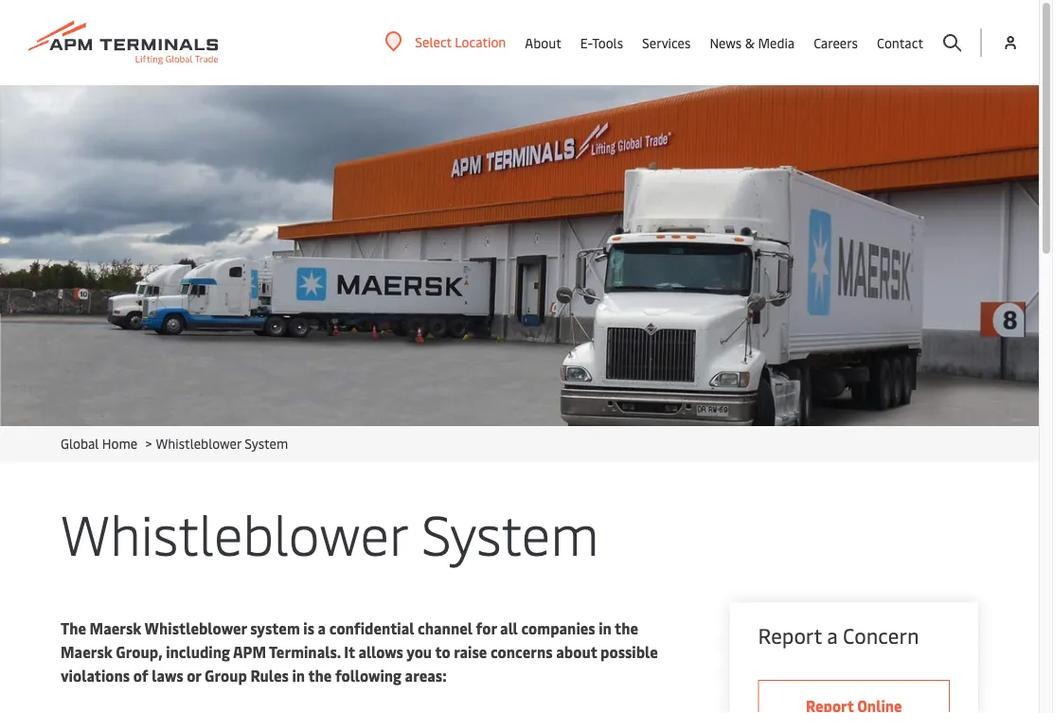 Task type: describe. For each thing, give the bounding box(es) containing it.
1 horizontal spatial a
[[827, 622, 838, 650]]

concern
[[843, 622, 920, 650]]

select location
[[415, 33, 506, 51]]

whistleblower inside the maersk whistleblower system is a confidential channel for all companies in the maersk group, including apm terminals. it allows you to raise concerns about possible violations of laws or group rules in the following areas:
[[145, 618, 247, 639]]

to
[[435, 642, 451, 662]]

careers button
[[814, 0, 858, 85]]

apm terminals whistle blower system image
[[0, 85, 1039, 426]]

about
[[525, 34, 562, 52]]

0 vertical spatial maersk
[[90, 618, 142, 639]]

>
[[145, 434, 152, 452]]

contact button
[[877, 0, 924, 85]]

1 horizontal spatial the
[[615, 618, 639, 639]]

home
[[102, 434, 137, 452]]

the maersk whistleblower system is a confidential channel for all companies in the maersk group, including apm terminals. it allows you to raise concerns about possible violations of laws or group rules in the following areas:
[[61, 618, 658, 686]]

companies
[[522, 618, 596, 639]]

news
[[710, 34, 742, 52]]

report a concern
[[759, 622, 920, 650]]

select location button
[[385, 31, 506, 52]]

0 vertical spatial system
[[245, 434, 288, 452]]

global
[[61, 434, 99, 452]]

channel
[[418, 618, 473, 639]]

media
[[758, 34, 795, 52]]

a inside the maersk whistleblower system is a confidential channel for all companies in the maersk group, including apm terminals. it allows you to raise concerns about possible violations of laws or group rules in the following areas:
[[318, 618, 326, 639]]

following
[[335, 666, 402, 686]]

e-tools
[[581, 34, 624, 52]]

about button
[[525, 0, 562, 85]]

location
[[455, 33, 506, 51]]

global home link
[[61, 434, 137, 452]]

e-tools button
[[581, 0, 624, 85]]

contact
[[877, 34, 924, 52]]

0 horizontal spatial in
[[292, 666, 305, 686]]

all
[[500, 618, 518, 639]]

rules
[[251, 666, 289, 686]]

report
[[759, 622, 822, 650]]



Task type: vqa. For each thing, say whether or not it's contained in the screenshot.
HOME
yes



Task type: locate. For each thing, give the bounding box(es) containing it.
system
[[245, 434, 288, 452], [422, 495, 599, 569]]

0 vertical spatial the
[[615, 618, 639, 639]]

1 vertical spatial maersk
[[61, 642, 113, 662]]

the up possible
[[615, 618, 639, 639]]

for
[[476, 618, 497, 639]]

maersk up group,
[[90, 618, 142, 639]]

including
[[166, 642, 230, 662]]

services button
[[643, 0, 691, 85]]

possible
[[601, 642, 658, 662]]

a right is
[[318, 618, 326, 639]]

the
[[615, 618, 639, 639], [308, 666, 332, 686]]

group,
[[116, 642, 163, 662]]

0 horizontal spatial a
[[318, 618, 326, 639]]

news & media button
[[710, 0, 795, 85]]

1 vertical spatial the
[[308, 666, 332, 686]]

the down terminals.
[[308, 666, 332, 686]]

apm
[[233, 642, 266, 662]]

0 horizontal spatial system
[[245, 434, 288, 452]]

areas:
[[405, 666, 447, 686]]

tools
[[592, 34, 624, 52]]

or
[[187, 666, 201, 686]]

news & media
[[710, 34, 795, 52]]

is
[[303, 618, 315, 639]]

2 vertical spatial whistleblower
[[145, 618, 247, 639]]

concerns
[[491, 642, 553, 662]]

1 horizontal spatial in
[[599, 618, 612, 639]]

careers
[[814, 34, 858, 52]]

0 horizontal spatial the
[[308, 666, 332, 686]]

of
[[133, 666, 148, 686]]

1 vertical spatial in
[[292, 666, 305, 686]]

in
[[599, 618, 612, 639], [292, 666, 305, 686]]

laws
[[152, 666, 183, 686]]

in down terminals.
[[292, 666, 305, 686]]

raise
[[454, 642, 487, 662]]

about
[[556, 642, 597, 662]]

violations
[[61, 666, 130, 686]]

services
[[643, 34, 691, 52]]

1 vertical spatial system
[[422, 495, 599, 569]]

global home > whistleblower system
[[61, 434, 288, 452]]

system
[[250, 618, 300, 639]]

terminals.
[[269, 642, 341, 662]]

the
[[61, 618, 86, 639]]

you
[[407, 642, 432, 662]]

0 vertical spatial in
[[599, 618, 612, 639]]

allows
[[359, 642, 404, 662]]

e-
[[581, 34, 592, 52]]

select
[[415, 33, 452, 51]]

a
[[318, 618, 326, 639], [827, 622, 838, 650]]

whistleblower
[[156, 434, 241, 452], [61, 495, 408, 569], [145, 618, 247, 639]]

whistleblower system
[[61, 495, 599, 569]]

maersk
[[90, 618, 142, 639], [61, 642, 113, 662]]

&
[[745, 34, 755, 52]]

maersk up violations
[[61, 642, 113, 662]]

1 vertical spatial whistleblower
[[61, 495, 408, 569]]

0 vertical spatial whistleblower
[[156, 434, 241, 452]]

a right report in the bottom right of the page
[[827, 622, 838, 650]]

group
[[205, 666, 247, 686]]

it
[[344, 642, 355, 662]]

1 horizontal spatial system
[[422, 495, 599, 569]]

confidential
[[329, 618, 415, 639]]

in up possible
[[599, 618, 612, 639]]



